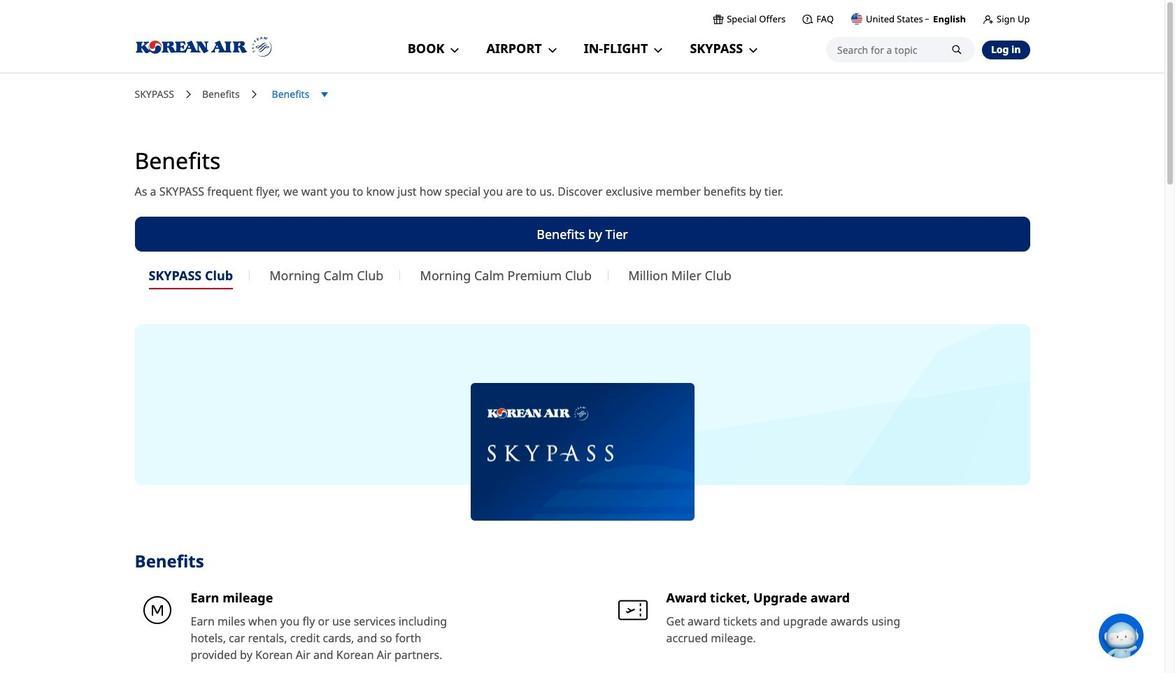 Task type: describe. For each thing, give the bounding box(es) containing it.
korean air skyteam skypass image
[[471, 384, 694, 521]]



Task type: vqa. For each thing, say whether or not it's contained in the screenshot.
Benefits by Tier menu
yes



Task type: locate. For each thing, give the bounding box(es) containing it.
benefits by tier menu
[[135, 245, 1030, 290]]

main content
[[0, 87, 1165, 674]]



